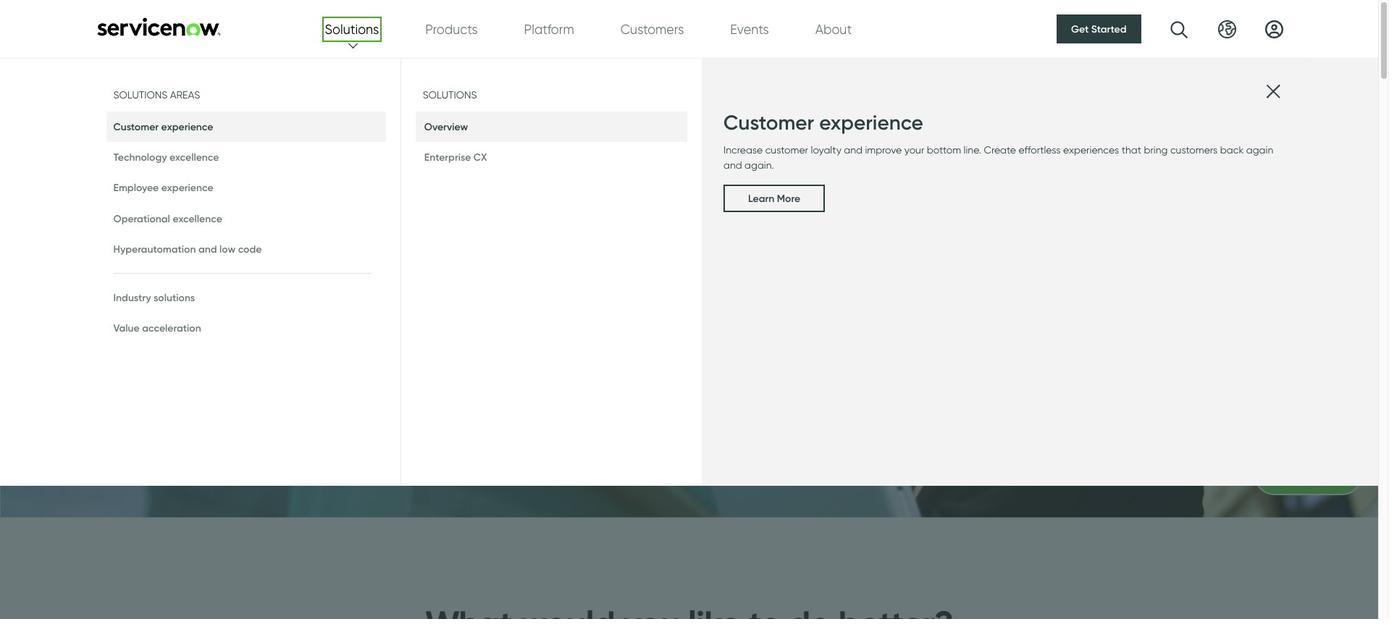 Task type: locate. For each thing, give the bounding box(es) containing it.
customer experience
[[724, 110, 924, 135], [113, 120, 213, 133]]

hyperautomation
[[113, 243, 196, 256]]

products
[[425, 21, 478, 37]]

back
[[1221, 144, 1244, 156]]

experience for employee experience link
[[161, 181, 213, 194]]

platform
[[524, 21, 574, 37]]

experience up improve
[[819, 110, 924, 135]]

acceleration
[[142, 322, 201, 335]]

solutions
[[325, 21, 379, 37], [113, 89, 167, 101], [423, 89, 477, 101]]

value
[[113, 322, 140, 335]]

enterprise cx
[[424, 151, 487, 164]]

1 vertical spatial excellence
[[173, 212, 222, 225]]

employee
[[113, 181, 159, 194]]

technology
[[113, 151, 167, 164]]

customers
[[621, 21, 684, 37]]

1 horizontal spatial solutions
[[325, 21, 379, 37]]

increase customer loyalty and improve your bottom line. create effortless experiences that bring customers back again and again.
[[724, 144, 1274, 171]]

overview link
[[416, 112, 688, 142]]

get started
[[1072, 22, 1127, 35]]

0 horizontal spatial and
[[198, 243, 217, 256]]

cx
[[474, 151, 487, 164]]

0 vertical spatial excellence
[[170, 151, 219, 164]]

and down increase
[[724, 160, 742, 171]]

experience
[[819, 110, 924, 135], [161, 120, 213, 133], [161, 181, 213, 194]]

1 horizontal spatial customer
[[724, 110, 814, 135]]

platform button
[[524, 19, 574, 39]]

customers button
[[621, 19, 684, 39]]

and
[[844, 144, 863, 156], [724, 160, 742, 171], [198, 243, 217, 256]]

products button
[[425, 19, 478, 39]]

value acceleration
[[113, 322, 201, 335]]

effortless
[[1019, 144, 1061, 156]]

customer up customer
[[724, 110, 814, 135]]

create
[[984, 144, 1016, 156]]

loyalty
[[811, 144, 842, 156]]

experience down areas
[[161, 120, 213, 133]]

excellence up hyperautomation and low code
[[173, 212, 222, 225]]

0 horizontal spatial solutions
[[113, 89, 167, 101]]

customer up technology
[[113, 120, 159, 133]]

solutions button
[[325, 19, 379, 39]]

get
[[1072, 22, 1089, 35]]

1 vertical spatial and
[[724, 160, 742, 171]]

and left low
[[198, 243, 217, 256]]

operational
[[113, 212, 170, 225]]

experience up the operational excellence
[[161, 181, 213, 194]]

line.
[[964, 144, 982, 156]]

excellence up "employee experience"
[[170, 151, 219, 164]]

customer experience up "loyalty"
[[724, 110, 924, 135]]

excellence for technology excellence
[[170, 151, 219, 164]]

1 horizontal spatial and
[[724, 160, 742, 171]]

excellence
[[170, 151, 219, 164], [173, 212, 222, 225]]

low
[[220, 243, 236, 256]]

bring
[[1144, 144, 1168, 156]]

customers
[[1171, 144, 1218, 156]]

and right "loyalty"
[[844, 144, 863, 156]]

hyperautomation and low code link
[[106, 234, 386, 264]]

more
[[777, 192, 801, 205]]

0 vertical spatial and
[[844, 144, 863, 156]]

get started link
[[1057, 14, 1141, 43]]

customer
[[724, 110, 814, 135], [113, 120, 159, 133]]

customer
[[765, 144, 808, 156]]

2 vertical spatial and
[[198, 243, 217, 256]]

customer experience up 'technology excellence'
[[113, 120, 213, 133]]

increase
[[724, 144, 763, 156]]



Task type: vqa. For each thing, say whether or not it's contained in the screenshot.
the leftmost risk
no



Task type: describe. For each thing, give the bounding box(es) containing it.
learn
[[748, 192, 775, 205]]

hyperautomation and low code
[[113, 243, 262, 256]]

servicenow image
[[95, 17, 222, 36]]

improve
[[865, 144, 902, 156]]

employee experience link
[[106, 173, 386, 203]]

industry solutions link
[[106, 282, 386, 313]]

about
[[815, 21, 852, 37]]

2 horizontal spatial solutions
[[423, 89, 477, 101]]

industry
[[113, 291, 151, 304]]

0 horizontal spatial customer
[[113, 120, 159, 133]]

2 horizontal spatial and
[[844, 144, 863, 156]]

events
[[730, 21, 769, 37]]

learn more
[[748, 192, 801, 205]]

about button
[[815, 19, 852, 39]]

value acceleration link
[[106, 313, 386, 344]]

that
[[1122, 144, 1142, 156]]

enterprise
[[424, 151, 471, 164]]

again.
[[745, 160, 774, 171]]

again
[[1247, 144, 1274, 156]]

code
[[238, 243, 262, 256]]

operational excellence
[[113, 212, 222, 225]]

solutions for solutions areas
[[113, 89, 167, 101]]

employee experience
[[113, 181, 213, 194]]

learn more link
[[724, 185, 825, 213]]

customer experience link
[[106, 112, 386, 142]]

0 horizontal spatial customer experience
[[113, 120, 213, 133]]

solutions for solutions popup button
[[325, 21, 379, 37]]

technology excellence link
[[106, 142, 386, 173]]

excellence for operational excellence
[[173, 212, 222, 225]]

solutions areas
[[113, 89, 200, 101]]

overview
[[424, 120, 468, 133]]

operational excellence link
[[106, 203, 386, 234]]

solutions
[[154, 291, 195, 304]]

started
[[1092, 22, 1127, 35]]

your
[[905, 144, 925, 156]]

events button
[[730, 19, 769, 39]]

technology excellence
[[113, 151, 219, 164]]

areas
[[170, 89, 200, 101]]

experiences
[[1063, 144, 1119, 156]]

industry solutions
[[113, 291, 195, 304]]

1 horizontal spatial customer experience
[[724, 110, 924, 135]]

experience for customer experience link
[[161, 120, 213, 133]]

bottom
[[927, 144, 961, 156]]

enterprise cx link
[[416, 142, 688, 173]]



